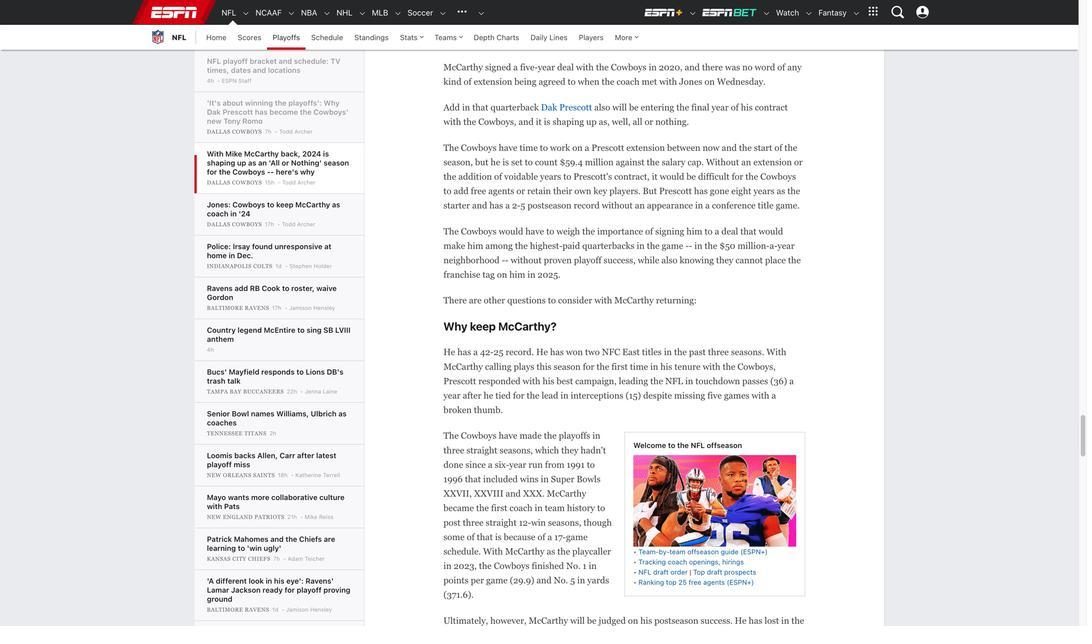 Task type: vqa. For each thing, say whether or not it's contained in the screenshot.


Task type: locate. For each thing, give the bounding box(es) containing it.
1 horizontal spatial cowboys,
[[738, 362, 776, 372]]

for down two at the right
[[583, 362, 594, 372]]

coach inside the with owner and general manager jerry jones bringing back mccarthy  for a fifth season, the coach might not have to put much thought into the 2024 theme.
[[458, 11, 481, 21]]

is inside also will be entering the final year of his contract with the cowboys, and it is shaping up as, well, all or nothing.
[[544, 117, 550, 127]]

cowboys inside the jones: cowboys to keep mccarthy as coach in '24
[[233, 200, 265, 209]]

standings
[[354, 33, 389, 42]]

1 the from the top
[[444, 143, 459, 153]]

1 vertical spatial dallas
[[207, 179, 230, 186]]

1 horizontal spatial be
[[629, 102, 639, 113]]

why inside 'it's about winning the playoffs': why dak prescott has become the cowboys' new tony romo
[[324, 99, 340, 107]]

is inside with mike mccarthy back, 2024 is shaping up as an 'all or nothing' season for the cowboys -- here's why
[[323, 150, 329, 158]]

have inside the with owner and general manager jerry jones bringing back mccarthy  for a fifth season, the coach might not have to put much thought into the 2024 theme.
[[525, 11, 544, 21]]

all
[[633, 117, 642, 127]]

are
[[469, 295, 482, 306], [324, 535, 335, 544]]

the inside the cowboys would have to weigh the importance of signing him to a deal that would make him among the highest-paid quarterbacks in the game -- in the $50 million-a-year neighborhood -- without proven playoff success, while also knowing they cannot place the franchise tag on him in 2025.
[[444, 226, 459, 236]]

dates
[[231, 66, 251, 74]]

country legend mcentire to sing sb lviii anthem link
[[207, 326, 351, 343]]

2 vertical spatial ravens
[[245, 607, 269, 613]]

being
[[514, 77, 537, 87]]

playoffs link
[[267, 25, 306, 50]]

1 horizontal spatial dak
[[541, 102, 557, 113]]

as inside the cowboys have made the playoffs in three straight seasons, which they hadn't done since a six-year run from 1991 to 1996 that included wins in super bowls xxvii, xxviii and xxx. mccarthy became the first coach in team history to post three straight 12-win seasons, though some of that is because of a 17-game schedule. with mccarthy as the playcaller in 2023, the cowboys finished no. 1 in points per game (29.9) and no. 5 in yards (371.6).
[[547, 547, 555, 557]]

record.
[[506, 347, 534, 357]]

1 horizontal spatial nfl link
[[216, 1, 236, 25]]

2 4h from the top
[[207, 347, 214, 353]]

his inside also will be entering the final year of his contract with the cowboys, and it is shaping up as, well, all or nothing.
[[741, 102, 753, 113]]

of right start
[[775, 143, 782, 153]]

a down conference
[[715, 226, 719, 236]]

to up count
[[540, 143, 548, 153]]

katherine
[[295, 472, 321, 479]]

he inside ultimately, however, mccarthy will be judged on his postseason success. he has lost in the
[[735, 616, 747, 626]]

have left made
[[499, 431, 517, 441]]

0 vertical spatial 4h
[[207, 77, 214, 84]]

years
[[540, 172, 561, 182], [754, 186, 775, 196]]

0 horizontal spatial season
[[324, 159, 349, 167]]

the down 17-
[[557, 547, 570, 557]]

without down highest-
[[511, 255, 542, 265]]

country legend mcentire to sing sb lviii anthem 4h
[[207, 326, 351, 353]]

dallas down jones:
[[207, 221, 230, 228]]

jenna
[[305, 388, 321, 395]]

it inside the cowboys have time to work on a prescott extension between now and the start of the season, but he is set to count $59.4 million against the salary cap. without an extension or the addition of voidable years to prescott's contract, it would be difficult for the cowboys to add free agents or retain their own key players. but prescott has gone eight years as the starter and has a 2-5 postseason record without an appearance in a conference title game.
[[652, 172, 658, 182]]

1 vertical spatial first
[[491, 503, 507, 513]]

watch link
[[770, 1, 799, 25]]

be left judged at right bottom
[[587, 616, 596, 626]]

3 dallas from the top
[[207, 221, 230, 228]]

nfl link left home
[[149, 25, 186, 50]]

the left salary
[[647, 157, 660, 167]]

3 the from the top
[[444, 431, 459, 441]]

0 horizontal spatial free
[[471, 186, 486, 196]]

1 vertical spatial 5
[[570, 576, 575, 586]]

1 horizontal spatial would
[[660, 172, 684, 182]]

depth
[[474, 33, 495, 42]]

with up when
[[576, 62, 594, 72]]

or right all
[[645, 117, 653, 127]]

much
[[572, 11, 594, 21]]

on up $59.4
[[572, 143, 583, 153]]

0 horizontal spatial draft
[[653, 569, 669, 576]]

shaping inside also will be entering the final year of his contract with the cowboys, and it is shaping up as, well, all or nothing.
[[553, 117, 584, 127]]

mccarthy down because
[[505, 547, 545, 557]]

1 baltimore ravens link from the top
[[207, 305, 271, 312]]

of
[[777, 62, 785, 72], [464, 77, 472, 87], [731, 102, 739, 113], [775, 143, 782, 153], [494, 172, 502, 182], [645, 226, 653, 236], [467, 532, 475, 542], [538, 532, 545, 542]]

1 vertical spatial jamison hensley
[[286, 607, 332, 613]]

0 vertical spatial extension
[[474, 77, 512, 87]]

0 vertical spatial they
[[716, 255, 733, 265]]

new inside new orleans saints 18h
[[207, 472, 221, 479]]

1 vertical spatial 4h
[[207, 347, 214, 353]]

home
[[207, 251, 227, 260]]

also
[[594, 102, 610, 113], [662, 255, 677, 265]]

(29.9)
[[510, 576, 534, 586]]

prescott
[[559, 102, 592, 113], [223, 108, 253, 116], [592, 143, 624, 153], [659, 186, 692, 196], [444, 376, 476, 386]]

of inside the cowboys would have to weigh the importance of signing him to a deal that would make him among the highest-paid quarterbacks in the game -- in the $50 million-a-year neighborhood -- without proven playoff success, while also knowing they cannot place the franchise tag on him in 2025.
[[645, 226, 653, 236]]

and
[[493, 0, 508, 6], [279, 57, 292, 65], [685, 62, 700, 72], [253, 66, 266, 74], [519, 117, 534, 127], [722, 143, 737, 153], [472, 201, 487, 211], [506, 489, 521, 499], [270, 535, 284, 544], [537, 576, 552, 586]]

straight
[[467, 445, 497, 456], [486, 518, 517, 528]]

a inside the cowboys would have to weigh the importance of signing him to a deal that would make him among the highest-paid quarterbacks in the game -- in the $50 million-a-year neighborhood -- without proven playoff success, while also knowing they cannot place the franchise tag on him in 2025.
[[715, 226, 719, 236]]

new orleans saints 18h
[[207, 472, 288, 479]]

0 vertical spatial years
[[540, 172, 561, 182]]

(espn+)
[[741, 548, 768, 556], [727, 579, 754, 587]]

a left 2-
[[505, 201, 510, 211]]

time inside he has a 42-25 record. he has won two nfc east titles in the past three seasons. with mccarthy calling plays this season for the first time in his tenure with the cowboys, prescott responded with his best campaign, leading the nfl in touchdown passes (36) a year after he tied for the lead in interceptions (15) despite missing five games with a broken thumb.
[[630, 362, 648, 372]]

0 horizontal spatial season,
[[444, 157, 473, 167]]

hadn't
[[581, 445, 606, 456]]

soccer link
[[402, 1, 433, 25]]

0 horizontal spatial agents
[[488, 186, 514, 196]]

mccarthy right however,
[[529, 616, 568, 626]]

on right tag
[[497, 270, 507, 280]]

0 vertical spatial add
[[454, 186, 469, 196]]

2 horizontal spatial game
[[662, 241, 683, 251]]

1 vertical spatial todd
[[282, 179, 296, 186]]

0 vertical spatial jamison
[[289, 305, 312, 311]]

success,
[[604, 255, 636, 265]]

1 vertical spatial 2024
[[302, 150, 321, 158]]

in right add
[[462, 102, 470, 113]]

it up but
[[652, 172, 658, 182]]

learning
[[207, 544, 236, 553]]

why down there
[[444, 320, 468, 333]]

and inside the with owner and general manager jerry jones bringing back mccarthy  for a fifth season, the coach might not have to put much thought into the 2024 theme.
[[493, 0, 508, 6]]

chiefs down 'win
[[248, 556, 270, 562]]

dallas inside dallas cowboys 7h
[[207, 129, 230, 135]]

in inside mccarthy signed a five-year deal with the cowboys in 2020, and there was no word of any kind of extension being agreed to when the coach met with jones on wednesday.
[[649, 62, 657, 72]]

in inside ultimately, however, mccarthy will be judged on his postseason success. he has lost in the
[[781, 616, 789, 626]]

the inside ultimately, however, mccarthy will be judged on his postseason success. he has lost in the
[[792, 616, 804, 626]]

he inside he has a 42-25 record. he has won two nfc east titles in the past three seasons. with mccarthy calling plays this season for the first time in his tenure with the cowboys, prescott responded with his best campaign, leading the nfl in touchdown passes (36) a year after he tied for the lead in interceptions (15) despite missing five games with a broken thumb.
[[484, 391, 493, 401]]

has left the gone
[[694, 186, 708, 196]]

1 vertical spatial new
[[207, 514, 221, 520]]

baltimore ravens link
[[207, 305, 271, 312], [207, 607, 271, 613]]

jenna laine
[[305, 388, 337, 395]]

shaping up dallas cowboys 15h
[[207, 159, 235, 167]]

season, inside the with owner and general manager jerry jones bringing back mccarthy  for a fifth season, the coach might not have to put much thought into the 2024 theme.
[[766, 0, 795, 6]]

baltimore ravens link for lamar
[[207, 607, 271, 613]]

anthem
[[207, 335, 234, 343]]

no. left 1
[[566, 561, 581, 571]]

coach down owner
[[458, 11, 481, 21]]

new
[[207, 117, 222, 125]]

year up place
[[778, 241, 795, 251]]

cowboys
[[611, 62, 647, 72], [232, 129, 262, 135], [461, 143, 497, 153], [233, 168, 265, 176], [760, 172, 796, 182], [232, 179, 262, 186], [233, 200, 265, 209], [232, 221, 262, 228], [461, 226, 497, 236], [461, 431, 497, 441], [494, 561, 530, 571]]

he inside the cowboys have time to work on a prescott extension between now and the start of the season, but he is set to count $59.4 million against the salary cap. without an extension or the addition of voidable years to prescott's contract, it would be difficult for the cowboys to add free agents or retain their own key players. but prescott has gone eight years as the starter and has a 2-5 postseason record without an appearance in a conference title game.
[[491, 157, 500, 167]]

0 horizontal spatial 7h
[[265, 128, 271, 135]]

an inside with mike mccarthy back, 2024 is shaping up as an 'all or nothing' season for the cowboys -- here's why
[[258, 159, 267, 167]]

of left signing
[[645, 226, 653, 236]]

todd down become
[[279, 128, 293, 135]]

cowboys inside the dallas cowboys 17h
[[232, 221, 262, 228]]

him up questions
[[509, 270, 525, 280]]

why up the cowboys'
[[324, 99, 340, 107]]

2 vertical spatial archer
[[297, 221, 315, 228]]

0 horizontal spatial extension
[[474, 77, 512, 87]]

1 horizontal spatial add
[[454, 186, 469, 196]]

year up broken
[[444, 391, 461, 401]]

2 dallas cowboys link from the top
[[207, 179, 264, 186]]

2 vertical spatial be
[[587, 616, 596, 626]]

0 vertical spatial 5
[[521, 201, 525, 211]]

he right success.
[[735, 616, 747, 626]]

2024 down back
[[663, 11, 684, 21]]

has left 42-
[[457, 347, 471, 357]]

1 horizontal spatial without
[[602, 201, 633, 211]]

0 vertical spatial (espn+)
[[741, 548, 768, 556]]

coach
[[458, 11, 481, 21], [617, 77, 640, 87], [207, 209, 228, 218], [510, 503, 533, 513], [668, 558, 687, 566]]

of inside also will be entering the final year of his contract with the cowboys, and it is shaping up as, well, all or nothing.
[[731, 102, 739, 113]]

chiefs inside the patrick mahomes and the chiefs are learning to 'win ugly'
[[299, 535, 322, 544]]

jamison hensley for waive
[[289, 305, 335, 311]]

why
[[324, 99, 340, 107], [444, 320, 468, 333]]

he has a 42-25 record. he has won two nfc east titles in the past three seasons. with mccarthy calling plays this season for the first time in his tenure with the cowboys, prescott responded with his best campaign, leading the nfl in touchdown passes (36) a year after he tied for the lead in interceptions (15) despite missing five games with a broken thumb.
[[444, 347, 794, 415]]

0 vertical spatial shaping
[[553, 117, 584, 127]]

5 left yards
[[570, 576, 575, 586]]

2023,
[[454, 561, 477, 571]]

made
[[520, 431, 542, 441]]

top
[[693, 569, 705, 576]]

in up ready
[[266, 577, 272, 585]]

1 vertical spatial after
[[297, 451, 314, 460]]

mccarthy inside the jones: cowboys to keep mccarthy as coach in '24
[[295, 200, 330, 209]]

1 horizontal spatial it
[[652, 172, 658, 182]]

1 horizontal spatial he
[[536, 347, 548, 357]]

year
[[538, 62, 555, 72], [712, 102, 729, 113], [778, 241, 795, 251], [444, 391, 461, 401], [509, 460, 526, 470]]

1 vertical spatial will
[[570, 616, 585, 626]]

the cowboys have made the playoffs in three straight seasons, which they hadn't done since a six-year run from 1991 to 1996 that included wins in super bowls xxvii, xxviii and xxx. mccarthy became the first coach in team history to post three straight 12-win seasons, though some of that is because of a 17-game schedule. with mccarthy as the playcaller in 2023, the cowboys finished no. 1 in points per game (29.9) and no. 5 in yards (371.6).
[[444, 431, 612, 600]]

0 horizontal spatial jones
[[602, 0, 625, 6]]

dallas cowboys link for romo
[[207, 128, 264, 135]]

be inside the cowboys have time to work on a prescott extension between now and the start of the season, but he is set to count $59.4 million against the salary cap. without an extension or the addition of voidable years to prescott's contract, it would be difficult for the cowboys to add free agents or retain their own key players. but prescott has gone eight years as the starter and has a 2-5 postseason record without an appearance in a conference title game.
[[687, 172, 696, 182]]

have inside the cowboys would have to weigh the importance of signing him to a deal that would make him among the highest-paid quarterbacks in the game -- in the $50 million-a-year neighborhood -- without proven playoff success, while also knowing they cannot place the franchise tag on him in 2025.
[[525, 226, 544, 236]]

baltimore for gordon
[[207, 305, 243, 311]]

owner
[[466, 0, 491, 6]]

2 the from the top
[[444, 226, 459, 236]]

time inside the cowboys have time to work on a prescott extension between now and the start of the season, but he is set to count $59.4 million against the salary cap. without an extension or the addition of voidable years to prescott's contract, it would be difficult for the cowboys to add free agents or retain their own key players. but prescott has gone eight years as the starter and has a 2-5 postseason record without an appearance in a conference title game.
[[520, 143, 538, 153]]

1 baltimore from the top
[[207, 305, 243, 311]]

baltimore inside baltimore ravens 1d
[[207, 607, 243, 613]]

against
[[616, 157, 645, 167]]

1 dallas cowboys link from the top
[[207, 128, 264, 135]]

ranking top 25 free agents (espn+) link
[[639, 579, 754, 587]]

a
[[740, 0, 744, 6], [513, 62, 518, 72], [585, 143, 589, 153], [505, 201, 510, 211], [705, 201, 710, 211], [715, 226, 719, 236], [473, 347, 478, 357], [789, 376, 794, 386], [772, 391, 776, 401], [488, 460, 493, 470], [548, 532, 552, 542]]

for inside the cowboys have time to work on a prescott extension between now and the start of the season, but he is set to count $59.4 million against the salary cap. without an extension or the addition of voidable years to prescott's contract, it would be difficult for the cowboys to add free agents or retain their own key players. but prescott has gone eight years as the starter and has a 2-5 postseason record without an appearance in a conference title game.
[[732, 172, 743, 182]]

2 • from the top
[[633, 558, 637, 566]]

3 dallas cowboys link from the top
[[207, 221, 264, 228]]

1 vertical spatial baltimore ravens link
[[207, 607, 271, 613]]

todd for the
[[279, 128, 293, 135]]

jones down 2020,
[[679, 77, 702, 87]]

0 horizontal spatial time
[[520, 143, 538, 153]]

1 vertical spatial offseason
[[688, 548, 719, 556]]

archer for cowboys'
[[294, 128, 313, 135]]

0 vertical spatial keep
[[276, 200, 293, 209]]

dak inside 'it's about winning the playoffs': why dak prescott has become the cowboys' new tony romo
[[207, 108, 221, 116]]

1 vertical spatial hensley
[[310, 607, 332, 613]]

5 inside the cowboys have time to work on a prescott extension between now and the start of the season, but he is set to count $59.4 million against the salary cap. without an extension or the addition of voidable years to prescott's contract, it would be difficult for the cowboys to add free agents or retain their own key players. but prescott has gone eight years as the starter and has a 2-5 postseason record without an appearance in a conference title game.
[[521, 201, 525, 211]]

their
[[553, 186, 572, 196]]

has
[[255, 108, 268, 116], [694, 186, 708, 196], [489, 201, 503, 211], [457, 347, 471, 357], [550, 347, 564, 357], [749, 616, 762, 626]]

1 vertical spatial they
[[561, 445, 579, 456]]

is inside the cowboys have made the playoffs in three straight seasons, which they hadn't done since a six-year run from 1991 to 1996 that included wins in super bowls xxvii, xxviii and xxx. mccarthy became the first coach in team history to post three straight 12-win seasons, though some of that is because of a 17-game schedule. with mccarthy as the playcaller in 2023, the cowboys finished no. 1 in points per game (29.9) and no. 5 in yards (371.6).
[[495, 532, 502, 542]]

they down $50 on the top
[[716, 255, 733, 265]]

team up tracking coach openings, hirings link
[[670, 548, 686, 556]]

1 vertical spatial team
[[670, 548, 686, 556]]

but
[[475, 157, 488, 167]]

schedule:
[[294, 57, 329, 65]]

ravens inside baltimore ravens 1d
[[245, 607, 269, 613]]

nhl link
[[331, 1, 353, 25]]

the up but on the top of the page
[[463, 117, 476, 127]]

0 vertical spatial three
[[708, 347, 729, 357]]

agents inside the cowboys have time to work on a prescott extension between now and the start of the season, but he is set to count $59.4 million against the salary cap. without an extension or the addition of voidable years to prescott's contract, it would be difficult for the cowboys to add free agents or retain their own key players. but prescott has gone eight years as the starter and has a 2-5 postseason record without an appearance in a conference title game.
[[488, 186, 514, 196]]

year right final
[[712, 102, 729, 113]]

prescott up broken
[[444, 376, 476, 386]]

25 down order
[[679, 579, 687, 587]]

difficult
[[698, 172, 730, 182]]

2 vertical spatial dallas
[[207, 221, 230, 228]]

todd archer
[[279, 128, 313, 135], [282, 179, 316, 186], [282, 221, 315, 228]]

ncaaf
[[256, 8, 282, 17]]

1 vertical spatial extension
[[626, 143, 665, 153]]

a left six- on the bottom
[[488, 460, 493, 470]]

1 vertical spatial shaping
[[207, 159, 235, 167]]

or down voidable
[[516, 186, 525, 196]]

he up this
[[536, 347, 548, 357]]

2h
[[269, 430, 276, 437]]

the down xxviii
[[476, 503, 489, 513]]

teams link
[[429, 25, 468, 50]]

in right lost
[[781, 616, 789, 626]]

0 vertical spatial team
[[545, 503, 565, 513]]

playoff inside "loomis backs allen, carr after latest playoff miss"
[[207, 460, 232, 469]]

jamison hensley for ravens'
[[286, 607, 332, 613]]

new down the mayo
[[207, 514, 221, 520]]

mccarthy up theme.
[[684, 0, 724, 6]]

(espn+) up hirings
[[741, 548, 768, 556]]

is right back,
[[323, 150, 329, 158]]

first inside he has a 42-25 record. he has won two nfc east titles in the past three seasons. with mccarthy calling plays this season for the first time in his tenure with the cowboys, prescott responded with his best campaign, leading the nfl in touchdown passes (36) a year after he tied for the lead in interceptions (15) despite missing five games with a broken thumb.
[[612, 362, 628, 372]]

to inside country legend mcentire to sing sb lviii anthem 4h
[[297, 326, 305, 334]]

indianapolis
[[207, 263, 252, 269]]

1 horizontal spatial draft
[[707, 569, 722, 576]]

for up dallas cowboys 15h
[[207, 168, 217, 176]]

1 horizontal spatial after
[[463, 391, 481, 401]]

0 vertical spatial him
[[687, 226, 702, 236]]

cowboys inside with mike mccarthy back, 2024 is shaping up as an 'all or nothing' season for the cowboys -- here's why
[[233, 168, 265, 176]]

coach up order
[[668, 558, 687, 566]]

season inside with mike mccarthy back, 2024 is shaping up as an 'all or nothing' season for the cowboys -- here's why
[[324, 159, 349, 167]]

dallas inside the dallas cowboys 17h
[[207, 221, 230, 228]]

and inside also will be entering the final year of his contract with the cowboys, and it is shaping up as, well, all or nothing.
[[519, 117, 534, 127]]

offseason up openings,
[[688, 548, 719, 556]]

1 horizontal spatial agents
[[703, 579, 725, 587]]

home
[[206, 33, 226, 42]]

place
[[765, 255, 786, 265]]

the left start
[[739, 143, 752, 153]]

for inside 'a different look in his eye': ravens' lamar jackson ready for playoff proving ground
[[285, 586, 295, 594]]

nba link
[[295, 1, 317, 25]]

backs
[[234, 451, 255, 460]]

2 baltimore from the top
[[207, 607, 243, 613]]

25 up calling
[[494, 347, 503, 357]]

he up thumb.
[[484, 391, 493, 401]]

lions
[[306, 368, 325, 376]]

baltimore ravens link for gordon
[[207, 305, 271, 312]]

2 vertical spatial dallas cowboys link
[[207, 221, 264, 228]]

there
[[702, 62, 723, 72]]

to
[[546, 11, 554, 21], [568, 77, 576, 87], [540, 143, 548, 153], [525, 157, 533, 167], [563, 172, 571, 182], [444, 186, 452, 196], [267, 200, 274, 209], [546, 226, 554, 236], [705, 226, 713, 236], [282, 284, 289, 293], [548, 295, 556, 306], [297, 326, 305, 334], [297, 368, 304, 376], [668, 441, 675, 450], [587, 460, 595, 470], [597, 503, 605, 513], [238, 544, 245, 553]]

0 vertical spatial season,
[[766, 0, 795, 6]]

'it's about winning the playoffs': why dak prescott has become the cowboys' new tony romo
[[207, 99, 348, 125]]

coach inside the cowboys have made the playoffs in three straight seasons, which they hadn't done since a six-year run from 1991 to 1996 that included wins in super bowls xxvii, xxviii and xxx. mccarthy became the first coach in team history to post three straight 12-win seasons, though some of that is because of a 17-game schedule. with mccarthy as the playcaller in 2023, the cowboys finished no. 1 in points per game (29.9) and no. 5 in yards (371.6).
[[510, 503, 533, 513]]

with mike mccarthy back, 2024 is shaping up as an 'all or nothing' season for the cowboys -- here's why
[[207, 150, 349, 176]]

coach down jones:
[[207, 209, 228, 218]]

two
[[585, 347, 600, 357]]

nfl playoff bracket and schedule: tv times, dates and locations
[[207, 57, 340, 74]]

cowboys, inside also will be entering the final year of his contract with the cowboys, and it is shaping up as, well, all or nothing.
[[478, 117, 516, 127]]

dallas up jones:
[[207, 179, 230, 186]]

cowboys inside the cowboys would have to weigh the importance of signing him to a deal that would make him among the highest-paid quarterbacks in the game -- in the $50 million-a-year neighborhood -- without proven playoff success, while also knowing they cannot place the franchise tag on him in 2025.
[[461, 226, 497, 236]]

todd archer down why
[[282, 179, 316, 186]]

with
[[444, 0, 463, 6], [207, 150, 223, 158], [767, 347, 786, 357], [483, 547, 503, 557]]

offseason down the five
[[707, 441, 742, 450]]

cook
[[262, 284, 280, 293]]

1 horizontal spatial season
[[554, 362, 581, 372]]

postseason inside ultimately, however, mccarthy will be judged on his postseason success. he has lost in the
[[654, 616, 699, 626]]

1 horizontal spatial up
[[586, 117, 597, 127]]

1 vertical spatial 1d
[[272, 607, 278, 613]]

nfl inside nfl playoff bracket and schedule: tv times, dates and locations
[[207, 57, 221, 65]]

orleans
[[223, 472, 252, 479]]

0 vertical spatial after
[[463, 391, 481, 401]]

keep up 42-
[[470, 320, 496, 333]]

1 vertical spatial free
[[689, 579, 701, 587]]

senior bowl names williams, ulbrich as coaches tennessee titans 2h
[[207, 410, 347, 437]]

in down best
[[561, 391, 569, 401]]

1 horizontal spatial they
[[716, 255, 733, 265]]

42-
[[480, 347, 494, 357]]

1 vertical spatial dallas cowboys link
[[207, 179, 264, 186]]

run
[[529, 460, 543, 470]]

0 vertical spatial time
[[520, 143, 538, 153]]

0 horizontal spatial cowboys,
[[478, 117, 516, 127]]

1 dallas from the top
[[207, 129, 230, 135]]

2 baltimore ravens link from the top
[[207, 607, 271, 613]]

2 vertical spatial him
[[509, 270, 525, 280]]

1 horizontal spatial mike
[[305, 514, 317, 520]]

with down add
[[444, 117, 461, 127]]

patriots
[[254, 514, 285, 520]]

2 dallas from the top
[[207, 179, 230, 186]]

soccer
[[408, 8, 433, 17]]

0 horizontal spatial chiefs
[[248, 556, 270, 562]]

a left conference
[[705, 201, 710, 211]]

1 new from the top
[[207, 472, 221, 479]]

1 vertical spatial be
[[687, 172, 696, 182]]

1 horizontal spatial shaping
[[553, 117, 584, 127]]

0 horizontal spatial without
[[511, 255, 542, 265]]

the down broken
[[444, 431, 459, 441]]

and inside mccarthy signed a five-year deal with the cowboys in 2020, and there was no word of any kind of extension being agreed to when the coach met with jones on wednesday.
[[685, 62, 700, 72]]

also up as,
[[594, 102, 610, 113]]

3 • from the top
[[633, 569, 637, 576]]

into
[[630, 11, 646, 21]]

in down titles
[[650, 362, 658, 372]]

new for mayo wants more collaborative culture with pats
[[207, 514, 221, 520]]

add inside ravens add rb cook to roster, waive gordon
[[235, 284, 248, 293]]

coach inside • team-by-team offseason guide (espn+) • tracking coach openings, hirings • nfl draft order | top draft prospects • ranking top 25 free agents (espn+)
[[668, 558, 687, 566]]

1 vertical spatial 7h
[[273, 556, 280, 562]]

no. down finished
[[554, 576, 568, 586]]

would down salary
[[660, 172, 684, 182]]

1 vertical spatial jones
[[679, 77, 702, 87]]

2 vertical spatial todd
[[282, 221, 295, 228]]

dallas inside dallas cowboys 15h
[[207, 179, 230, 186]]

lviii
[[335, 326, 351, 334]]

would inside the cowboys have time to work on a prescott extension between now and the start of the season, but he is set to count $59.4 million against the salary cap. without an extension or the addition of voidable years to prescott's contract, it would be difficult for the cowboys to add free agents or retain their own key players. but prescott has gone eight years as the starter and has a 2-5 postseason record without an appearance in a conference title game.
[[660, 172, 684, 182]]

ncaaf link
[[250, 1, 282, 25]]

nfc
[[602, 347, 620, 357]]

dallas cowboys 15h
[[207, 179, 274, 186]]

17-
[[554, 532, 566, 542]]

2 vertical spatial the
[[444, 431, 459, 441]]

are inside the patrick mahomes and the chiefs are learning to 'win ugly'
[[324, 535, 335, 544]]

0 vertical spatial free
[[471, 186, 486, 196]]

with down dallas cowboys 7h on the top left of the page
[[207, 150, 223, 158]]

0 vertical spatial the
[[444, 143, 459, 153]]

keep inside the jones: cowboys to keep mccarthy as coach in '24
[[276, 200, 293, 209]]

1 horizontal spatial keep
[[470, 320, 496, 333]]

of left any
[[777, 62, 785, 72]]

history
[[567, 503, 595, 513]]

first down xxviii
[[491, 503, 507, 513]]

and down add in that quarterback dak prescott
[[519, 117, 534, 127]]

2024 up the nothing'
[[302, 150, 321, 158]]

0 vertical spatial dallas
[[207, 129, 230, 135]]

0 vertical spatial 25
[[494, 347, 503, 357]]

from
[[545, 460, 564, 470]]

hensley
[[313, 305, 335, 311], [310, 607, 332, 613]]

2 horizontal spatial him
[[687, 226, 702, 236]]

ravens inside ravens add rb cook to roster, waive gordon
[[207, 284, 233, 293]]

0 horizontal spatial 25
[[494, 347, 503, 357]]

4h
[[207, 77, 214, 84], [207, 347, 214, 353]]

the for the cowboys have made the playoffs in three straight seasons, which they hadn't done since a six-year run from 1991 to 1996 that included wins in super bowls xxvii, xxviii and xxx. mccarthy became the first coach in team history to post three straight 12-win seasons, though some of that is because of a 17-game schedule. with mccarthy as the playcaller in 2023, the cowboys finished no. 1 in points per game (29.9) and no. 5 in yards (371.6).
[[444, 431, 459, 441]]

up inside also will be entering the final year of his contract with the cowboys, and it is shaping up as, well, all or nothing.
[[586, 117, 597, 127]]

"all
[[485, 36, 500, 47]]

mccarthy inside he has a 42-25 record. he has won two nfc east titles in the past three seasons. with mccarthy calling plays this season for the first time in his tenure with the cowboys, prescott responded with his best campaign, leading the nfl in touchdown passes (36) a year after he tied for the lead in interceptions (15) despite missing five games with a broken thumb.
[[444, 362, 483, 372]]

mccarthy
[[684, 0, 724, 6], [444, 62, 483, 72], [244, 150, 279, 158], [295, 200, 330, 209], [614, 295, 654, 306], [444, 362, 483, 372], [547, 489, 586, 499], [505, 547, 545, 557], [529, 616, 568, 626]]

dallas cowboys link up jones:
[[207, 179, 264, 186]]

and down finished
[[537, 576, 552, 586]]

nfl inside he has a 42-25 record. he has won two nfc east titles in the past three seasons. with mccarthy calling plays this season for the first time in his tenure with the cowboys, prescott responded with his best campaign, leading the nfl in touchdown passes (36) a year after he tied for the lead in interceptions (15) despite missing five games with a broken thumb.
[[665, 376, 683, 386]]

word
[[755, 62, 775, 72]]

mccarthy inside mccarthy signed a five-year deal with the cowboys in 2020, and there was no word of any kind of extension being agreed to when the coach met with jones on wednesday.
[[444, 62, 483, 72]]

season inside he has a 42-25 record. he has won two nfc east titles in the past three seasons. with mccarthy calling plays this season for the first time in his tenure with the cowboys, prescott responded with his best campaign, leading the nfl in touchdown passes (36) a year after he tied for the lead in interceptions (15) despite missing five games with a broken thumb.
[[554, 362, 581, 372]]

ravens down jackson
[[245, 607, 269, 613]]

1 vertical spatial agents
[[703, 579, 725, 587]]

cowboys down romo
[[232, 129, 262, 135]]

1d for in
[[272, 607, 278, 613]]

be up all
[[629, 102, 639, 113]]

1 vertical spatial straight
[[486, 518, 517, 528]]

1 horizontal spatial team
[[670, 548, 686, 556]]

without inside the cowboys would have to weigh the importance of signing him to a deal that would make him among the highest-paid quarterbacks in the game -- in the $50 million-a-year neighborhood -- without proven playoff success, while also knowing they cannot place the franchise tag on him in 2025.
[[511, 255, 542, 265]]

1 vertical spatial seasons,
[[548, 518, 581, 528]]

0 vertical spatial straight
[[467, 445, 497, 456]]

2 new from the top
[[207, 514, 221, 520]]

nfl image
[[149, 28, 166, 45]]

locations
[[268, 66, 301, 74]]

hensley for waive
[[313, 305, 335, 311]]

is left set
[[502, 157, 509, 167]]

1d for unresponsive
[[275, 263, 282, 269]]

cowboys inside mccarthy signed a five-year deal with the cowboys in 2020, and there was no word of any kind of extension being agreed to when the coach met with jones on wednesday.
[[611, 62, 647, 72]]

jones: cowboys to keep mccarthy as coach in '24 link
[[207, 200, 340, 218]]

on inside the cowboys would have to weigh the importance of signing him to a deal that would make him among the highest-paid quarterbacks in the game -- in the $50 million-a-year neighborhood -- without proven playoff success, while also knowing they cannot place the franchise tag on him in 2025.
[[497, 270, 507, 280]]

bay
[[230, 389, 242, 395]]

free down 'top'
[[689, 579, 701, 587]]

1 horizontal spatial also
[[662, 255, 677, 265]]

the for the cowboys have time to work on a prescott extension between now and the start of the season, but he is set to count $59.4 million against the salary cap. without an extension or the addition of voidable years to prescott's contract, it would be difficult for the cowboys to add free agents or retain their own key players. but prescott has gone eight years as the starter and has a 2-5 postseason record without an appearance in a conference title game.
[[444, 143, 459, 153]]

and left there
[[685, 62, 700, 72]]

1 horizontal spatial are
[[469, 295, 482, 306]]

in right 1
[[589, 561, 597, 571]]



Task type: describe. For each thing, give the bounding box(es) containing it.
cowboys down thumb.
[[461, 431, 497, 441]]

franchise
[[444, 270, 480, 280]]

after inside he has a 42-25 record. he has won two nfc east titles in the past three seasons. with mccarthy calling plays this season for the first time in his tenure with the cowboys, prescott responded with his best campaign, leading the nfl in touchdown passes (36) a year after he tied for the lead in interceptions (15) despite missing five games with a broken thumb.
[[463, 391, 481, 401]]

free inside the cowboys have time to work on a prescott extension between now and the start of the season, but he is set to count $59.4 million against the salary cap. without an extension or the addition of voidable years to prescott's contract, it would be difficult for the cowboys to add free agents or retain their own key players. but prescott has gone eight years as the starter and has a 2-5 postseason record without an appearance in a conference title game.
[[471, 186, 486, 196]]

england
[[223, 514, 253, 520]]

dallas for jones: cowboys to keep mccarthy as coach in '24
[[207, 221, 230, 228]]

nothing.
[[655, 117, 689, 127]]

they inside the cowboys would have to weigh the importance of signing him to a deal that would make him among the highest-paid quarterbacks in the game -- in the $50 million-a-year neighborhood -- without proven playoff success, while also knowing they cannot place the franchise tag on him in 2025.
[[716, 255, 733, 265]]

year inside also will be entering the final year of his contract with the cowboys, and it is shaping up as, well, all or nothing.
[[712, 102, 729, 113]]

to up starter
[[444, 186, 452, 196]]

signed
[[485, 62, 511, 72]]

best
[[557, 376, 573, 386]]

jamison for eye':
[[286, 607, 309, 613]]

and down bracket
[[253, 66, 266, 74]]

todd archer for the
[[279, 128, 313, 135]]

and right starter
[[472, 201, 487, 211]]

the cowboys would have to weigh the importance of signing him to a deal that would make him among the highest-paid quarterbacks in the game -- in the $50 million-a-year neighborhood -- without proven playoff success, while also knowing they cannot place the franchise tag on him in 2025.
[[444, 226, 801, 280]]

nfl right nfl icon
[[172, 33, 186, 42]]

interceptions
[[571, 391, 623, 401]]

the right when
[[602, 77, 614, 87]]

not
[[509, 11, 523, 21]]

his up lead
[[543, 376, 554, 386]]

deal inside mccarthy signed a five-year deal with the cowboys in 2020, and there was no word of any kind of extension being agreed to when the coach met with jones on wednesday.
[[557, 62, 574, 72]]

with up touchdown
[[703, 362, 721, 372]]

scores
[[238, 33, 261, 42]]

top draft prospects link
[[693, 569, 756, 576]]

1 horizontal spatial an
[[635, 201, 645, 211]]

playoff inside nfl playoff bracket and schedule: tv times, dates and locations
[[223, 57, 248, 65]]

with right "consider"
[[595, 295, 612, 306]]

names
[[251, 410, 275, 418]]

nfl inside • team-by-team offseason guide (espn+) • tracking coach openings, hirings • nfl draft order | top draft prospects • ranking top 25 free agents (espn+)
[[639, 569, 651, 576]]

25 inside he has a 42-25 record. he has won two nfc east titles in the past three seasons. with mccarthy calling plays this season for the first time in his tenure with the cowboys, prescott responded with his best campaign, leading the nfl in touchdown passes (36) a year after he tied for the lead in interceptions (15) despite missing five games with a broken thumb.
[[494, 347, 503, 357]]

0 horizontal spatial seasons,
[[500, 445, 533, 456]]

in up points on the left of the page
[[444, 561, 452, 571]]

to inside the jones: cowboys to keep mccarthy as coach in '24
[[267, 200, 274, 209]]

that down the since
[[465, 474, 481, 484]]

final
[[691, 102, 709, 113]]

in up hadn't
[[592, 431, 600, 441]]

dallas cowboys link for for
[[207, 179, 264, 186]]

4h inside country legend mcentire to sing sb lviii anthem 4h
[[207, 347, 214, 353]]

offseason for nfl
[[707, 441, 742, 450]]

the inside the patrick mahomes and the chiefs are learning to 'win ugly'
[[286, 535, 297, 544]]

nhl
[[337, 8, 353, 17]]

1 draft from the left
[[653, 569, 669, 576]]

indianapolis colts 1d
[[207, 263, 282, 269]]

the down bringing
[[648, 11, 661, 21]]

with inside he has a 42-25 record. he has won two nfc east titles in the past three seasons. with mccarthy calling plays this season for the first time in his tenure with the cowboys, prescott responded with his best campaign, leading the nfl in touchdown passes (36) a year after he tied for the lead in interceptions (15) despite missing five games with a broken thumb.
[[767, 347, 786, 357]]

also will be entering the final year of his contract with the cowboys, and it is shaping up as, well, all or nothing.
[[444, 102, 788, 127]]

with inside 'mayo wants more collaborative culture with pats'
[[207, 502, 222, 511]]

18h
[[278, 472, 288, 479]]

with owner and general manager jerry jones bringing back mccarthy  for a fifth season, the coach might not have to put much thought into the 2024 theme.
[[444, 0, 795, 21]]

the left addition
[[444, 172, 456, 182]]

jackson
[[231, 586, 261, 594]]

there are other questions to consider with mccarthy returning:
[[444, 295, 697, 306]]

1 vertical spatial (espn+)
[[727, 579, 754, 587]]

cowboys up (29.9)
[[494, 561, 530, 571]]

importance
[[597, 226, 643, 236]]

consider
[[558, 295, 592, 306]]

mccarthy inside ultimately, however, mccarthy will be judged on his postseason success. he has lost in the
[[529, 616, 568, 626]]

thought
[[596, 11, 628, 21]]

2 vertical spatial three
[[463, 518, 484, 528]]

loomis backs allen, carr after latest playoff miss
[[207, 451, 336, 469]]

mayo wants more collaborative culture with pats link
[[207, 493, 345, 511]]

25 inside • team-by-team offseason guide (espn+) • tracking coach openings, hirings • nfl draft order | top draft prospects • ranking top 25 free agents (espn+)
[[679, 579, 687, 587]]

17h for cook
[[272, 305, 281, 311]]

with inside the with owner and general manager jerry jones bringing back mccarthy  for a fifth season, the coach might not have to put much thought into the 2024 theme.
[[444, 0, 463, 6]]

the right weigh
[[582, 226, 595, 236]]

12-
[[519, 518, 531, 528]]

in up the win in the bottom of the page
[[535, 503, 543, 513]]

the up teams link
[[444, 11, 456, 21]]

because
[[504, 532, 535, 542]]

the inside with mike mccarthy back, 2024 is shaping up as an 'all or nothing' season for the cowboys -- here's why
[[219, 168, 231, 176]]

it inside also will be entering the final year of his contract with the cowboys, and it is shaping up as, well, all or nothing.
[[536, 117, 542, 127]]

among
[[486, 241, 513, 251]]

2 vertical spatial todd archer
[[282, 221, 315, 228]]

jones inside the with owner and general manager jerry jones bringing back mccarthy  for a fifth season, the coach might not have to put much thought into the 2024 theme.
[[602, 0, 625, 6]]

new for loomis backs allen, carr after latest playoff miss
[[207, 472, 221, 479]]

the right welcome
[[677, 441, 689, 450]]

after inside "loomis backs allen, carr after latest playoff miss"
[[297, 451, 314, 460]]

a down (36)
[[772, 391, 776, 401]]

postseason inside the cowboys have time to work on a prescott extension between now and the start of the season, but he is set to count $59.4 million against the salary cap. without an extension or the addition of voidable years to prescott's contract, it would be difficult for the cowboys to add free agents or retain their own key players. but prescott has gone eight years as the starter and has a 2-5 postseason record without an appearance in a conference title game.
[[528, 201, 572, 211]]

missing
[[674, 391, 705, 401]]

of down the win in the bottom of the page
[[538, 532, 545, 542]]

in up the knowing
[[694, 241, 702, 251]]

with down "plays"
[[523, 376, 540, 386]]

1 vertical spatial no.
[[554, 576, 568, 586]]

year inside he has a 42-25 record. he has won two nfc east titles in the past three seasons. with mccarthy calling plays this season for the first time in his tenure with the cowboys, prescott responded with his best campaign, leading the nfl in touchdown passes (36) a year after he tied for the lead in interceptions (15) despite missing five games with a broken thumb.
[[444, 391, 461, 401]]

2024 inside with mike mccarthy back, 2024 is shaping up as an 'all or nothing' season for the cowboys -- here's why
[[302, 150, 321, 158]]

also inside the cowboys would have to weigh the importance of signing him to a deal that would make him among the highest-paid quarterbacks in the game -- in the $50 million-a-year neighborhood -- without proven playoff success, while also knowing they cannot place the franchise tag on him in 2025.
[[662, 255, 677, 265]]

ravens for add
[[245, 305, 269, 311]]

start
[[754, 143, 772, 153]]

hensley for ravens'
[[310, 607, 332, 613]]

1 vertical spatial him
[[467, 241, 483, 251]]

a up million
[[585, 143, 589, 153]]

or up game.
[[794, 157, 803, 167]]

they inside the cowboys have made the playoffs in three straight seasons, which they hadn't done since a six-year run from 1991 to 1996 that included wins in super bowls xxvii, xxviii and xxx. mccarthy became the first coach in team history to post three straight 12-win seasons, though some of that is because of a 17-game schedule. with mccarthy as the playcaller in 2023, the cowboys finished no. 1 in points per game (29.9) and no. 5 in yards (371.6).
[[561, 445, 579, 456]]

hirings
[[722, 558, 744, 566]]

0 horizontal spatial nfl link
[[149, 25, 186, 50]]

mccarthy down super
[[547, 489, 586, 499]]

in inside police: irsay found unresponsive at home in dec.
[[229, 251, 235, 260]]

cowboys up game.
[[760, 172, 796, 182]]

1 horizontal spatial 7h
[[273, 556, 280, 562]]

in right titles
[[664, 347, 672, 357]]

in inside the cowboys have time to work on a prescott extension between now and the start of the season, but he is set to count $59.4 million against the salary cap. without an extension or the addition of voidable years to prescott's contract, it would be difficult for the cowboys to add free agents or retain their own key players. but prescott has gone eight years as the starter and has a 2-5 postseason record without an appearance in a conference title game.
[[695, 201, 703, 211]]

his down titles
[[660, 362, 672, 372]]

in inside 'a different look in his eye': ravens' lamar jackson ready for playoff proving ground
[[266, 577, 272, 585]]

dallas for 'it's about winning the playoffs': why dak prescott has become the cowboys' new tony romo
[[207, 129, 230, 135]]

agreed
[[539, 77, 566, 87]]

in left 2025.
[[527, 270, 535, 280]]

the down the playoffs': at the top of page
[[300, 108, 312, 116]]

to up the knowing
[[705, 226, 713, 236]]

coach inside mccarthy signed a five-year deal with the cowboys in 2020, and there was no word of any kind of extension being agreed to when the coach met with jones on wednesday.
[[617, 77, 640, 87]]

paid
[[563, 241, 580, 251]]

jamison for roster,
[[289, 305, 312, 311]]

the left final
[[676, 102, 689, 113]]

might
[[484, 11, 507, 21]]

season, inside the cowboys have time to work on a prescott extension between now and the start of the season, but he is set to count $59.4 million against the salary cap. without an extension or the addition of voidable years to prescott's contract, it would be difficult for the cowboys to add free agents or retain their own key players. but prescott has gone eight years as the starter and has a 2-5 postseason record without an appearance in a conference title game.
[[444, 157, 473, 167]]

for right tied at the left of page
[[513, 391, 525, 401]]

cowboys inside dallas cowboys 15h
[[232, 179, 262, 186]]

proven
[[544, 255, 572, 265]]

in down 1
[[577, 576, 585, 586]]

be inside also will be entering the final year of his contract with the cowboys, and it is shaping up as, well, all or nothing.
[[629, 102, 639, 113]]

team inside • team-by-team offseason guide (espn+) • tracking coach openings, hirings • nfl draft order | top draft prospects • ranking top 25 free agents (espn+)
[[670, 548, 686, 556]]

mccarthy inside with mike mccarthy back, 2024 is shaping up as an 'all or nothing' season for the cowboys -- here's why
[[244, 150, 279, 158]]

make
[[444, 241, 465, 251]]

bowl
[[232, 410, 249, 418]]

sound?
[[552, 36, 581, 47]]

mike inside with mike mccarthy back, 2024 is shaping up as an 'all or nothing' season for the cowboys -- here's why
[[225, 150, 242, 158]]

the up "tenure"
[[674, 347, 687, 357]]

15h
[[265, 179, 274, 186]]

a inside mccarthy signed a five-year deal with the cowboys in 2020, and there was no word of any kind of extension being agreed to when the coach met with jones on wednesday.
[[513, 62, 518, 72]]

chiefs inside kansas city chiefs 7h
[[248, 556, 270, 562]]

prescott inside 'it's about winning the playoffs': why dak prescott has become the cowboys' new tony romo
[[223, 108, 253, 116]]

about
[[223, 99, 243, 107]]

with inside with mike mccarthy back, 2024 is shaping up as an 'all or nothing' season for the cowboys -- here's why
[[207, 150, 223, 158]]

stephen
[[289, 263, 312, 269]]

1 horizontal spatial game
[[566, 532, 588, 542]]

stats
[[400, 33, 418, 42]]

with mike mccarthy back, 2024 is shaping up as an 'all or nothing' season for the cowboys -- here's why link
[[207, 150, 349, 176]]

2-
[[512, 201, 521, 211]]

1 horizontal spatial why
[[444, 320, 468, 333]]

wins
[[520, 474, 539, 484]]

17h for keep
[[265, 221, 274, 228]]

with inside the cowboys have made the playoffs in three straight seasons, which they hadn't done since a six-year run from 1991 to 1996 that included wins in super bowls xxvii, xxviii and xxx. mccarthy became the first coach in team history to post three straight 12-win seasons, though some of that is because of a 17-game schedule. with mccarthy as the playcaller in 2023, the cowboys finished no. 1 in points per game (29.9) and no. 5 in yards (371.6).
[[483, 547, 503, 557]]

0 vertical spatial 7h
[[265, 128, 271, 135]]

prescott up million
[[592, 143, 624, 153]]

finished
[[532, 561, 564, 571]]

the left lead
[[527, 391, 539, 401]]

the up game.
[[787, 186, 800, 196]]

more
[[615, 33, 632, 42]]

that up schedule.
[[477, 532, 493, 542]]

police: irsay found unresponsive at home in dec.
[[207, 242, 331, 260]]

0 horizontal spatial would
[[499, 226, 523, 236]]

daily lines
[[531, 33, 568, 42]]

of right kind
[[464, 77, 472, 87]]

playoffs':
[[288, 99, 322, 107]]

cowboys up but on the top of the page
[[461, 143, 497, 153]]

also inside also will be entering the final year of his contract with the cowboys, and it is shaping up as, well, all or nothing.
[[594, 102, 610, 113]]

0 vertical spatial are
[[469, 295, 482, 306]]

seasons.
[[731, 347, 764, 357]]

and down included
[[506, 489, 521, 499]]

broken
[[444, 405, 472, 415]]

no
[[742, 62, 753, 72]]

sb
[[324, 326, 333, 334]]

scores link
[[232, 25, 267, 50]]

deal inside the cowboys would have to weigh the importance of signing him to a deal that would make him among the highest-paid quarterbacks in the game -- in the $50 million-a-year neighborhood -- without proven playoff success, while also knowing they cannot place the franchise tag on him in 2025.
[[722, 226, 738, 236]]

on inside mccarthy signed a five-year deal with the cowboys in 2020, and there was no word of any kind of extension being agreed to when the coach met with jones on wednesday.
[[705, 77, 715, 87]]

without inside the cowboys have time to work on a prescott extension between now and the start of the season, but he is set to count $59.4 million against the salary cap. without an extension or the addition of voidable years to prescott's contract, it would be difficult for the cowboys to add free agents or retain their own key players. but prescott has gone eight years as the starter and has a 2-5 postseason record without an appearance in a conference title game.
[[602, 201, 633, 211]]

extension inside mccarthy signed a five-year deal with the cowboys in 2020, and there was no word of any kind of extension being agreed to when the coach met with jones on wednesday.
[[474, 77, 512, 87]]

in up while
[[637, 241, 645, 251]]

will inside also will be entering the final year of his contract with the cowboys, and it is shaping up as, well, all or nothing.
[[612, 102, 627, 113]]

three inside he has a 42-25 record. he has won two nfc east titles in the past three seasons. with mccarthy calling plays this season for the first time in his tenure with the cowboys, prescott responded with his best campaign, leading the nfl in touchdown passes (36) a year after he tied for the lead in interceptions (15) despite missing five games with a broken thumb.
[[708, 347, 729, 357]]

todd for 'all
[[282, 179, 296, 186]]

5 inside the cowboys have made the playoffs in three straight seasons, which they hadn't done since a six-year run from 1991 to 1996 that included wins in super bowls xxvii, xxviii and xxx. mccarthy became the first coach in team history to post three straight 12-win seasons, though some of that is because of a 17-game schedule. with mccarthy as the playcaller in 2023, the cowboys finished no. 1 in points per game (29.9) and no. 5 in yards (371.6).
[[570, 576, 575, 586]]

coach inside the jones: cowboys to keep mccarthy as coach in '24
[[207, 209, 228, 218]]

count
[[535, 157, 558, 167]]

to up though
[[597, 503, 605, 513]]

cap.
[[688, 157, 704, 167]]

dallas for with mike mccarthy back, 2024 is shaping up as an 'all or nothing' season for the cowboys -- here's why
[[207, 179, 230, 186]]

the up campaign,
[[597, 362, 609, 372]]

or inside with mike mccarthy back, 2024 is shaping up as an 'all or nothing' season for the cowboys -- here's why
[[282, 159, 289, 167]]

the right start
[[785, 143, 797, 153]]

in right wins
[[541, 474, 549, 484]]

five-
[[520, 62, 538, 72]]

to up bowls
[[587, 460, 595, 470]]

ultimately, however, mccarthy will be judged on his postseason success. he has lost in the
[[444, 616, 804, 626]]

2 vertical spatial game
[[486, 576, 508, 586]]

(371.6).
[[444, 590, 474, 600]]

2 draft from the left
[[707, 569, 722, 576]]

well,
[[612, 117, 631, 127]]

nfl right welcome
[[691, 441, 705, 450]]

agents inside • team-by-team offseason guide (espn+) • tracking coach openings, hirings • nfl draft order | top draft prospects • ranking top 25 free agents (espn+)
[[703, 579, 725, 587]]

with down 2020,
[[659, 77, 677, 87]]

nfl draft order link
[[639, 569, 688, 576]]

will inside ultimately, however, mccarthy will be judged on his postseason success. he has lost in the
[[570, 616, 585, 626]]

0 horizontal spatial years
[[540, 172, 561, 182]]

on inside ultimately, however, mccarthy will be judged on his postseason success. he has lost in the
[[628, 616, 638, 626]]

jones inside mccarthy signed a five-year deal with the cowboys in 2020, and there was no word of any kind of extension being agreed to when the coach met with jones on wednesday.
[[679, 77, 702, 87]]

mlb
[[372, 8, 388, 17]]

tied
[[495, 391, 511, 401]]

• team-by-team offseason guide (espn+) • tracking coach openings, hirings • nfl draft order | top draft prospects • ranking top 25 free agents (espn+)
[[633, 548, 768, 587]]

nba
[[301, 8, 317, 17]]

'it's
[[207, 99, 221, 107]]

ravens add rb cook to roster, waive gordon
[[207, 284, 337, 302]]

0 vertical spatial no.
[[566, 561, 581, 571]]

prospects
[[724, 569, 756, 576]]

the up which
[[544, 431, 557, 441]]

as inside the jones: cowboys to keep mccarthy as coach in '24
[[332, 200, 340, 209]]

up inside with mike mccarthy back, 2024 is shaping up as an 'all or nothing' season for the cowboys -- here's why
[[237, 159, 246, 167]]

cowboys inside dallas cowboys 7h
[[232, 129, 262, 135]]

the up while
[[647, 241, 660, 251]]

prescott up appearance
[[659, 186, 692, 196]]

of right some
[[467, 532, 475, 542]]

'a different look in his eye': ravens' lamar jackson ready for playoff proving ground link
[[207, 577, 350, 604]]

to right set
[[525, 157, 533, 167]]

post
[[444, 518, 461, 528]]

players link
[[573, 25, 609, 50]]

the right among
[[515, 241, 528, 251]]

trash
[[207, 377, 225, 385]]

to inside 'bucs' mayfield responds to lions db's trash talk'
[[297, 368, 304, 376]]

the up despite
[[650, 376, 663, 386]]

miss
[[234, 460, 250, 469]]

1 horizontal spatial years
[[754, 186, 775, 196]]

the up when
[[596, 62, 609, 72]]

2 horizontal spatial extension
[[753, 157, 792, 167]]

has left 'won'
[[550, 347, 564, 357]]

to inside the with owner and general manager jerry jones bringing back mccarthy  for a fifth season, the coach might not have to put much thought into the 2024 theme.
[[546, 11, 554, 21]]

the left $50 on the top
[[705, 241, 717, 251]]

has left 2-
[[489, 201, 503, 211]]

tony
[[224, 117, 241, 125]]

thumb.
[[474, 405, 503, 415]]

roster,
[[291, 284, 315, 293]]

on inside the cowboys have time to work on a prescott extension between now and the start of the season, but he is set to count $59.4 million against the salary cap. without an extension or the addition of voidable years to prescott's contract, it would be difficult for the cowboys to add free agents or retain their own key players. but prescott has gone eight years as the starter and has a 2-5 postseason record without an appearance in a conference title game.
[[572, 143, 583, 153]]

mccarthy left returning:
[[614, 295, 654, 306]]

to up highest-
[[546, 226, 554, 236]]

|
[[690, 569, 691, 576]]

that right add
[[472, 102, 488, 113]]

todd archer for 'all
[[282, 179, 316, 186]]

to down $59.4
[[563, 172, 571, 182]]

the right place
[[788, 255, 801, 265]]

questions
[[507, 295, 546, 306]]

the up per
[[479, 561, 492, 571]]

theme.
[[686, 11, 714, 21]]

1 horizontal spatial seasons,
[[548, 518, 581, 528]]

collaborative
[[271, 493, 317, 502]]

nfl up home
[[222, 8, 236, 17]]

1 vertical spatial three
[[444, 445, 464, 456]]

1 horizontal spatial him
[[509, 270, 525, 280]]

with down passes
[[752, 391, 769, 401]]

a inside the with owner and general manager jerry jones bringing back mccarthy  for a fifth season, the coach might not have to put much thought into the 2024 theme.
[[740, 0, 744, 6]]

2 horizontal spatial an
[[741, 157, 751, 167]]

coaches
[[207, 419, 237, 427]]

espn staff
[[222, 77, 252, 84]]

with inside also will be entering the final year of his contract with the cowboys, and it is shaping up as, well, all or nothing.
[[444, 117, 461, 127]]

1 horizontal spatial extension
[[626, 143, 665, 153]]

prescott down when
[[559, 102, 592, 113]]

in up missing
[[685, 376, 693, 386]]

year inside the cowboys have made the playoffs in three straight seasons, which they hadn't done since a six-year run from 1991 to 1996 that included wins in super bowls xxvii, xxviii and xxx. mccarthy became the first coach in team history to post three straight 12-win seasons, though some of that is because of a 17-game schedule. with mccarthy as the playcaller in 2023, the cowboys finished no. 1 in points per game (29.9) and no. 5 in yards (371.6).
[[509, 460, 526, 470]]

the for the cowboys would have to weigh the importance of signing him to a deal that would make him among the highest-paid quarterbacks in the game -- in the $50 million-a-year neighborhood -- without proven playoff success, while also knowing they cannot place the franchise tag on him in 2025.
[[444, 226, 459, 236]]

super
[[551, 474, 574, 484]]

and up locations
[[279, 57, 292, 65]]

archer for or
[[297, 179, 316, 186]]

4 • from the top
[[633, 579, 637, 587]]

2 horizontal spatial would
[[759, 226, 783, 236]]

tampa bay buccaneers link
[[207, 388, 286, 395]]

and up without
[[722, 143, 737, 153]]

the up 'eight'
[[745, 172, 758, 182]]

a right (36)
[[789, 376, 794, 386]]

police: irsay found unresponsive at home in dec. link
[[207, 242, 331, 260]]

baltimore for lamar
[[207, 607, 243, 613]]

as inside senior bowl names williams, ulbrich as coaches tennessee titans 2h
[[338, 410, 347, 418]]

0 horizontal spatial he
[[444, 347, 455, 357]]

1 4h from the top
[[207, 77, 214, 84]]

to inside mccarthy signed a five-year deal with the cowboys in 2020, and there was no word of any kind of extension being agreed to when the coach met with jones on wednesday.
[[568, 77, 576, 87]]

year inside the cowboys would have to weigh the importance of signing him to a deal that would make him among the highest-paid quarterbacks in the game -- in the $50 million-a-year neighborhood -- without proven playoff success, while also knowing they cannot place the franchise tag on him in 2025.
[[778, 241, 795, 251]]

offseason for team
[[688, 548, 719, 556]]

1 • from the top
[[633, 548, 637, 556]]

though
[[584, 518, 612, 528]]

to left "consider"
[[548, 295, 556, 306]]

now
[[703, 143, 720, 153]]

playoffs
[[273, 33, 300, 42]]

lamar
[[207, 586, 229, 594]]

the up become
[[275, 99, 287, 107]]

ravens for different
[[245, 607, 269, 613]]

xxvii,
[[444, 489, 472, 499]]

that inside the cowboys would have to weigh the importance of signing him to a deal that would make him among the highest-paid quarterbacks in the game -- in the $50 million-a-year neighborhood -- without proven playoff success, while also knowing they cannot place the franchise tag on him in 2025.
[[740, 226, 757, 236]]

loomis
[[207, 451, 232, 460]]

to right welcome
[[668, 441, 675, 450]]

or right "all
[[502, 36, 511, 47]]

free inside • team-by-team offseason guide (espn+) • tracking coach openings, hirings • nfl draft order | top draft prospects • ranking top 25 free agents (espn+)
[[689, 579, 701, 587]]

has inside 'it's about winning the playoffs': why dak prescott has become the cowboys' new tony romo
[[255, 108, 268, 116]]

first inside the cowboys have made the playoffs in three straight seasons, which they hadn't done since a six-year run from 1991 to 1996 that included wins in super bowls xxvii, xxviii and xxx. mccarthy became the first coach in team history to post three straight 12-win seasons, though some of that is because of a 17-game schedule. with mccarthy as the playcaller in 2023, the cowboys finished no. 1 in points per game (29.9) and no. 5 in yards (371.6).
[[491, 503, 507, 513]]

as inside the cowboys have time to work on a prescott extension between now and the start of the season, but he is set to count $59.4 million against the salary cap. without an extension or the addition of voidable years to prescott's contract, it would be difficult for the cowboys to add free agents or retain their own key players. but prescott has gone eight years as the starter and has a 2-5 postseason record without an appearance in a conference title game.
[[777, 186, 785, 196]]

year inside mccarthy signed a five-year deal with the cowboys in 2020, and there was no word of any kind of extension being agreed to when the coach met with jones on wednesday.
[[538, 62, 555, 72]]



